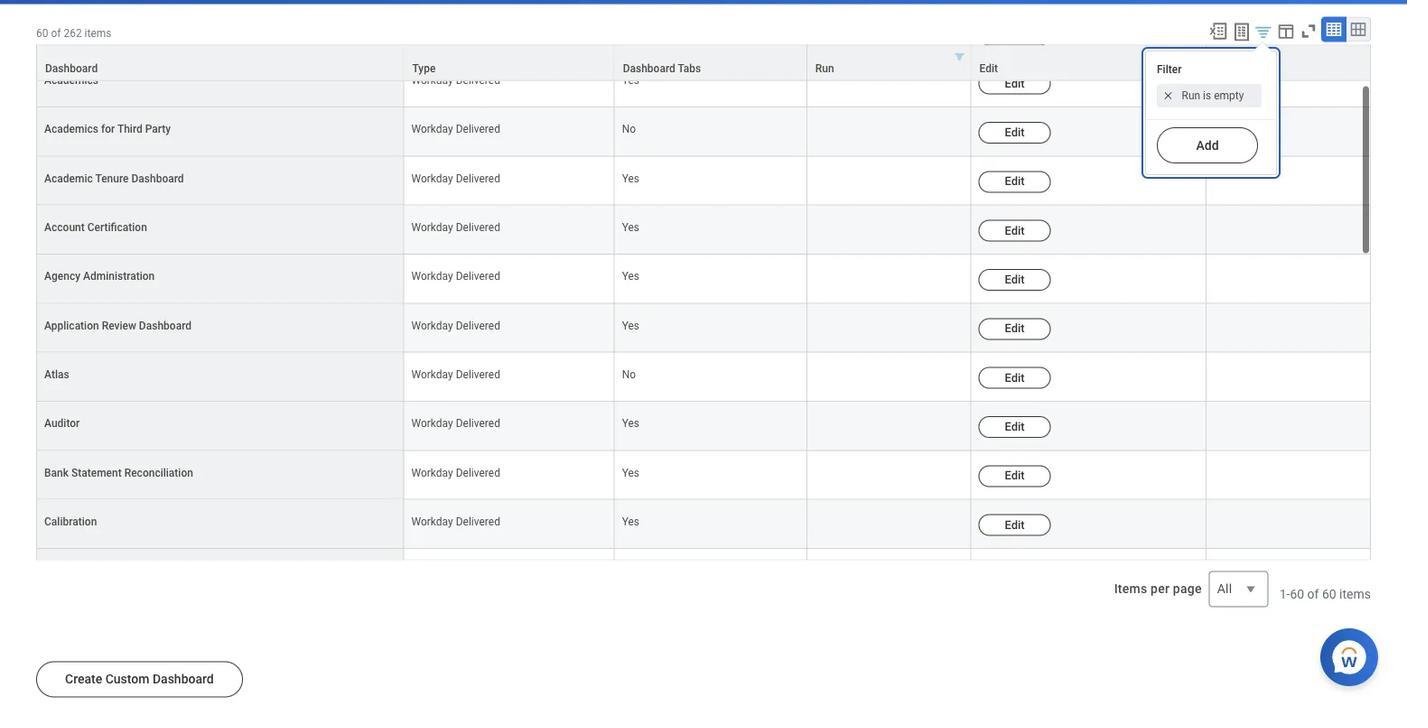 Task type: vqa. For each thing, say whether or not it's contained in the screenshot.


Task type: describe. For each thing, give the bounding box(es) containing it.
run button
[[808, 46, 971, 80]]

academics for third party
[[44, 124, 171, 136]]

type button
[[404, 46, 614, 80]]

delivered for auditor
[[456, 418, 500, 431]]

x image
[[1163, 91, 1174, 102]]

workday delivered for agency administration
[[412, 271, 500, 284]]

for
[[101, 124, 115, 136]]

workday for academics
[[412, 75, 453, 87]]

tenure
[[95, 173, 129, 186]]

7 edit button from the top
[[979, 368, 1051, 390]]

5 edit button from the top
[[979, 270, 1051, 292]]

bank
[[44, 467, 69, 480]]

delivered for application review dashboard
[[456, 320, 500, 333]]

application review dashboard
[[44, 320, 192, 333]]

workday for application review dashboard
[[412, 320, 453, 333]]

edit button
[[972, 46, 1206, 80]]

1 edit row from the top
[[36, 59, 1371, 108]]

calibration
[[44, 516, 97, 529]]

yes for account certification
[[622, 222, 640, 235]]

bank statement reconciliation
[[44, 467, 193, 480]]

party
[[145, 124, 171, 136]]

certification
[[87, 222, 147, 235]]

1 edit button from the top
[[979, 74, 1051, 96]]

table image
[[1325, 21, 1343, 39]]

select to filter grid data image
[[1254, 23, 1274, 42]]

workday delivered for application review dashboard
[[412, 320, 500, 333]]

academic tenure dashboard
[[44, 173, 184, 186]]

yes for agency administration
[[622, 271, 640, 284]]

row header for third row from the top
[[36, 550, 404, 599]]

workday for academics for third party
[[412, 124, 453, 136]]

dashboard inside popup button
[[45, 62, 98, 75]]

workday delivered for account certification
[[412, 222, 500, 235]]

no for academics for third party
[[622, 124, 636, 136]]

filter
[[1157, 64, 1182, 76]]

delivered for atlas
[[456, 369, 500, 382]]

dashboard tabs button
[[615, 46, 807, 80]]

run for run is empty
[[1182, 90, 1201, 102]]

10 edit row from the top
[[36, 501, 1371, 550]]

add
[[1197, 138, 1219, 153]]

items inside status
[[1340, 588, 1371, 603]]

60 of 262 items
[[36, 27, 112, 40]]

auditor
[[44, 418, 80, 431]]

6 edit button from the top
[[979, 319, 1051, 341]]

items per page element
[[1112, 561, 1269, 619]]

academics for academics
[[44, 75, 98, 87]]

delivered for bank statement reconciliation
[[456, 467, 500, 480]]

review
[[102, 320, 136, 333]]

workday for auditor
[[412, 418, 453, 431]]

delivered for calibration
[[456, 516, 500, 529]]

workday delivered for academics for third party
[[412, 124, 500, 136]]

items per page
[[1115, 582, 1202, 597]]

add button
[[1157, 128, 1259, 164]]

workday for agency administration
[[412, 271, 453, 284]]

filter dialog
[[1146, 33, 1277, 176]]

is
[[1203, 90, 1212, 102]]

fullscreen image
[[1299, 22, 1319, 42]]

of inside 1-60 of 60 items status
[[1308, 588, 1319, 603]]

expand table image
[[1350, 21, 1368, 39]]

9 edit button from the top
[[979, 467, 1051, 488]]

reconciliation
[[124, 467, 193, 480]]

workday for atlas
[[412, 369, 453, 382]]

dashboard for academic tenure dashboard
[[131, 173, 184, 186]]

create custom dashboard button
[[36, 662, 243, 698]]

6 edit row from the top
[[36, 305, 1371, 354]]

3 edit button from the top
[[979, 172, 1051, 194]]

empty
[[1214, 90, 1244, 102]]

workday for calibration
[[412, 516, 453, 529]]

2 horizontal spatial 60
[[1323, 588, 1337, 603]]

yes for calibration
[[622, 516, 640, 529]]

agency
[[44, 271, 80, 284]]

4 edit row from the top
[[36, 207, 1371, 256]]

8 edit button from the top
[[979, 417, 1051, 439]]



Task type: locate. For each thing, give the bounding box(es) containing it.
3 workday from the top
[[412, 173, 453, 186]]

2 no from the top
[[622, 369, 636, 382]]

2 workday delivered from the top
[[412, 124, 500, 136]]

0 horizontal spatial of
[[51, 27, 61, 40]]

administration
[[83, 271, 155, 284]]

yes for application review dashboard
[[622, 320, 640, 333]]

5 workday delivered from the top
[[412, 271, 500, 284]]

0 vertical spatial of
[[51, 27, 61, 40]]

7 workday from the top
[[412, 369, 453, 382]]

5 workday from the top
[[412, 271, 453, 284]]

6 yes from the top
[[622, 418, 640, 431]]

academics down 262
[[44, 75, 98, 87]]

yes for academic tenure dashboard
[[622, 173, 640, 186]]

items
[[85, 27, 112, 40], [1340, 588, 1371, 603]]

0 vertical spatial row header
[[36, 10, 404, 59]]

filter image
[[955, 52, 965, 62]]

9 delivered from the top
[[456, 467, 500, 480]]

1 workday from the top
[[412, 75, 453, 87]]

items
[[1115, 582, 1148, 597]]

delivered for agency administration
[[456, 271, 500, 284]]

1 yes from the top
[[622, 75, 640, 87]]

create
[[65, 673, 102, 688]]

4 edit button from the top
[[979, 221, 1051, 243]]

7 edit row from the top
[[36, 354, 1371, 403]]

5 edit row from the top
[[36, 256, 1371, 305]]

workday for academic tenure dashboard
[[412, 173, 453, 186]]

1 horizontal spatial items
[[1340, 588, 1371, 603]]

delivered
[[456, 75, 500, 87], [456, 124, 500, 136], [456, 173, 500, 186], [456, 222, 500, 235], [456, 271, 500, 284], [456, 320, 500, 333], [456, 369, 500, 382], [456, 418, 500, 431], [456, 467, 500, 480], [456, 516, 500, 529]]

statement
[[71, 467, 122, 480]]

1 vertical spatial items
[[1340, 588, 1371, 603]]

edit
[[980, 62, 998, 75], [1005, 77, 1025, 91], [1005, 126, 1025, 140], [1005, 175, 1025, 189], [1005, 224, 1025, 238], [1005, 274, 1025, 287], [1005, 323, 1025, 336], [1005, 372, 1025, 385], [1005, 421, 1025, 434], [1005, 470, 1025, 483], [1005, 519, 1025, 533]]

academics for academics for third party
[[44, 124, 98, 136]]

toolbar
[[1201, 17, 1371, 45]]

type
[[412, 62, 436, 75]]

1 vertical spatial no
[[622, 369, 636, 382]]

export to excel image
[[1209, 22, 1229, 42]]

8 edit row from the top
[[36, 403, 1371, 452]]

7 workday delivered from the top
[[412, 369, 500, 382]]

atlas
[[44, 369, 69, 382]]

third
[[117, 124, 143, 136]]

1-60 of 60 items status
[[1280, 586, 1371, 604]]

edit button
[[979, 74, 1051, 96], [979, 123, 1051, 145], [979, 172, 1051, 194], [979, 221, 1051, 243], [979, 270, 1051, 292], [979, 319, 1051, 341], [979, 368, 1051, 390], [979, 417, 1051, 439], [979, 467, 1051, 488], [979, 516, 1051, 537]]

dashboard button
[[37, 46, 403, 80]]

workday for account certification
[[412, 222, 453, 235]]

agency administration
[[44, 271, 155, 284]]

workday delivered for academics
[[412, 75, 500, 87]]

1 delivered from the top
[[456, 75, 500, 87]]

2 row header from the top
[[36, 550, 404, 599]]

items right 262
[[85, 27, 112, 40]]

0 horizontal spatial 60
[[36, 27, 48, 40]]

workday delivered
[[412, 75, 500, 87], [412, 124, 500, 136], [412, 173, 500, 186], [412, 222, 500, 235], [412, 271, 500, 284], [412, 320, 500, 333], [412, 369, 500, 382], [412, 418, 500, 431], [412, 467, 500, 480], [412, 516, 500, 529]]

no for atlas
[[622, 369, 636, 382]]

workday delivered for atlas
[[412, 369, 500, 382]]

dashboard inside 'button'
[[153, 673, 214, 688]]

4 delivered from the top
[[456, 222, 500, 235]]

5 yes from the top
[[622, 320, 640, 333]]

run inside filter dialog
[[1182, 90, 1201, 102]]

0 vertical spatial run
[[816, 62, 834, 75]]

row
[[36, 10, 1371, 59], [36, 45, 1371, 81], [36, 550, 1371, 599]]

2 edit button from the top
[[979, 123, 1051, 145]]

4 workday delivered from the top
[[412, 222, 500, 235]]

2 academics from the top
[[44, 124, 98, 136]]

5 delivered from the top
[[456, 271, 500, 284]]

2 row from the top
[[36, 45, 1371, 81]]

1-60 of 60 items
[[1280, 588, 1371, 603]]

dashboard
[[45, 62, 98, 75], [623, 62, 676, 75], [131, 173, 184, 186], [139, 320, 192, 333], [153, 673, 214, 688]]

custom
[[105, 673, 149, 688]]

run is empty
[[1182, 90, 1244, 102]]

0 vertical spatial academics
[[44, 75, 98, 87]]

1 vertical spatial of
[[1308, 588, 1319, 603]]

dashboard for create custom dashboard
[[153, 673, 214, 688]]

8 workday delivered from the top
[[412, 418, 500, 431]]

1 vertical spatial academics
[[44, 124, 98, 136]]

academic
[[44, 173, 93, 186]]

delivered for academic tenure dashboard
[[456, 173, 500, 186]]

10 workday from the top
[[412, 516, 453, 529]]

of left 262
[[51, 27, 61, 40]]

dashboard right custom at left bottom
[[153, 673, 214, 688]]

8 workday from the top
[[412, 418, 453, 431]]

delivered for academics
[[456, 75, 500, 87]]

academics left for
[[44, 124, 98, 136]]

run for run
[[816, 62, 834, 75]]

8 yes from the top
[[622, 516, 640, 529]]

of right 1-
[[1308, 588, 1319, 603]]

10 delivered from the top
[[456, 516, 500, 529]]

1-
[[1280, 588, 1291, 603]]

3 row from the top
[[36, 550, 1371, 599]]

edit inside popup button
[[980, 62, 998, 75]]

academics
[[44, 75, 98, 87], [44, 124, 98, 136]]

row header
[[36, 10, 404, 59], [36, 550, 404, 599]]

1 row from the top
[[36, 10, 1371, 59]]

row header for first row from the top
[[36, 10, 404, 59]]

1 horizontal spatial 60
[[1291, 588, 1305, 603]]

2 delivered from the top
[[456, 124, 500, 136]]

no
[[622, 124, 636, 136], [622, 369, 636, 382]]

tabs
[[678, 62, 701, 75]]

3 yes from the top
[[622, 222, 640, 235]]

2 workday from the top
[[412, 124, 453, 136]]

4 yes from the top
[[622, 271, 640, 284]]

yes for bank statement reconciliation
[[622, 467, 640, 480]]

7 yes from the top
[[622, 467, 640, 480]]

delivered for account certification
[[456, 222, 500, 235]]

1 vertical spatial row header
[[36, 550, 404, 599]]

dashboard right the tenure
[[131, 173, 184, 186]]

workday delivered for bank statement reconciliation
[[412, 467, 500, 480]]

workday for bank statement reconciliation
[[412, 467, 453, 480]]

10 edit button from the top
[[979, 516, 1051, 537]]

yes for academics
[[622, 75, 640, 87]]

2 edit row from the top
[[36, 108, 1371, 158]]

0 vertical spatial items
[[85, 27, 112, 40]]

dashboard left tabs
[[623, 62, 676, 75]]

1 vertical spatial run
[[1182, 90, 1201, 102]]

2 yes from the top
[[622, 173, 640, 186]]

workday delivered for academic tenure dashboard
[[412, 173, 500, 186]]

9 workday from the top
[[412, 467, 453, 480]]

4 workday from the top
[[412, 222, 453, 235]]

1 horizontal spatial of
[[1308, 588, 1319, 603]]

run
[[816, 62, 834, 75], [1182, 90, 1201, 102]]

items right 1-
[[1340, 588, 1371, 603]]

dashboard down 262
[[45, 62, 98, 75]]

workday delivered for auditor
[[412, 418, 500, 431]]

3 delivered from the top
[[456, 173, 500, 186]]

page
[[1173, 582, 1202, 597]]

of
[[51, 27, 61, 40], [1308, 588, 1319, 603]]

0 horizontal spatial run
[[816, 62, 834, 75]]

1 horizontal spatial run
[[1182, 90, 1201, 102]]

dashboard for application review dashboard
[[139, 320, 192, 333]]

run inside popup button
[[816, 62, 834, 75]]

1 no from the top
[[622, 124, 636, 136]]

3 workday delivered from the top
[[412, 173, 500, 186]]

yes
[[622, 75, 640, 87], [622, 173, 640, 186], [622, 222, 640, 235], [622, 271, 640, 284], [622, 320, 640, 333], [622, 418, 640, 431], [622, 467, 640, 480], [622, 516, 640, 529]]

6 workday delivered from the top
[[412, 320, 500, 333]]

cell
[[404, 10, 615, 59], [615, 10, 808, 59], [808, 10, 972, 59], [1207, 10, 1371, 59], [808, 59, 972, 108], [1207, 59, 1371, 108], [808, 108, 972, 158], [1207, 108, 1371, 158], [808, 158, 972, 207], [1207, 158, 1371, 207], [808, 207, 972, 256], [1207, 207, 1371, 256], [808, 256, 972, 305], [1207, 256, 1371, 305], [808, 305, 972, 354], [1207, 305, 1371, 354], [808, 354, 972, 403], [1207, 354, 1371, 403], [808, 403, 972, 452], [1207, 403, 1371, 452], [808, 452, 972, 501], [1207, 452, 1371, 501], [808, 501, 972, 550], [1207, 501, 1371, 550], [404, 550, 615, 599], [615, 550, 808, 599], [808, 550, 972, 599], [972, 550, 1207, 599], [1207, 550, 1371, 599]]

9 edit row from the top
[[36, 452, 1371, 501]]

7 delivered from the top
[[456, 369, 500, 382]]

0 vertical spatial no
[[622, 124, 636, 136]]

3 edit row from the top
[[36, 158, 1371, 207]]

application
[[44, 320, 99, 333]]

1 academics from the top
[[44, 75, 98, 87]]

export to worksheets image
[[1231, 22, 1253, 43]]

workday
[[412, 75, 453, 87], [412, 124, 453, 136], [412, 173, 453, 186], [412, 222, 453, 235], [412, 271, 453, 284], [412, 320, 453, 333], [412, 369, 453, 382], [412, 418, 453, 431], [412, 467, 453, 480], [412, 516, 453, 529]]

row containing dashboard
[[36, 45, 1371, 81]]

8 delivered from the top
[[456, 418, 500, 431]]

account
[[44, 222, 85, 235]]

10 workday delivered from the top
[[412, 516, 500, 529]]

1 workday delivered from the top
[[412, 75, 500, 87]]

1 row header from the top
[[36, 10, 404, 59]]

delivered for academics for third party
[[456, 124, 500, 136]]

6 delivered from the top
[[456, 320, 500, 333]]

0 horizontal spatial items
[[85, 27, 112, 40]]

account certification
[[44, 222, 147, 235]]

create custom dashboard
[[65, 673, 214, 688]]

per
[[1151, 582, 1170, 597]]

dashboard tabs
[[623, 62, 701, 75]]

262
[[64, 27, 82, 40]]

click to view/edit grid preferences image
[[1277, 22, 1296, 42]]

dashboard right review
[[139, 320, 192, 333]]

60
[[36, 27, 48, 40], [1291, 588, 1305, 603], [1323, 588, 1337, 603]]

dashboard inside popup button
[[623, 62, 676, 75]]

yes for auditor
[[622, 418, 640, 431]]

workday delivered for calibration
[[412, 516, 500, 529]]

9 workday delivered from the top
[[412, 467, 500, 480]]

edit row
[[36, 59, 1371, 108], [36, 108, 1371, 158], [36, 158, 1371, 207], [36, 207, 1371, 256], [36, 256, 1371, 305], [36, 305, 1371, 354], [36, 354, 1371, 403], [36, 403, 1371, 452], [36, 452, 1371, 501], [36, 501, 1371, 550]]

6 workday from the top
[[412, 320, 453, 333]]



